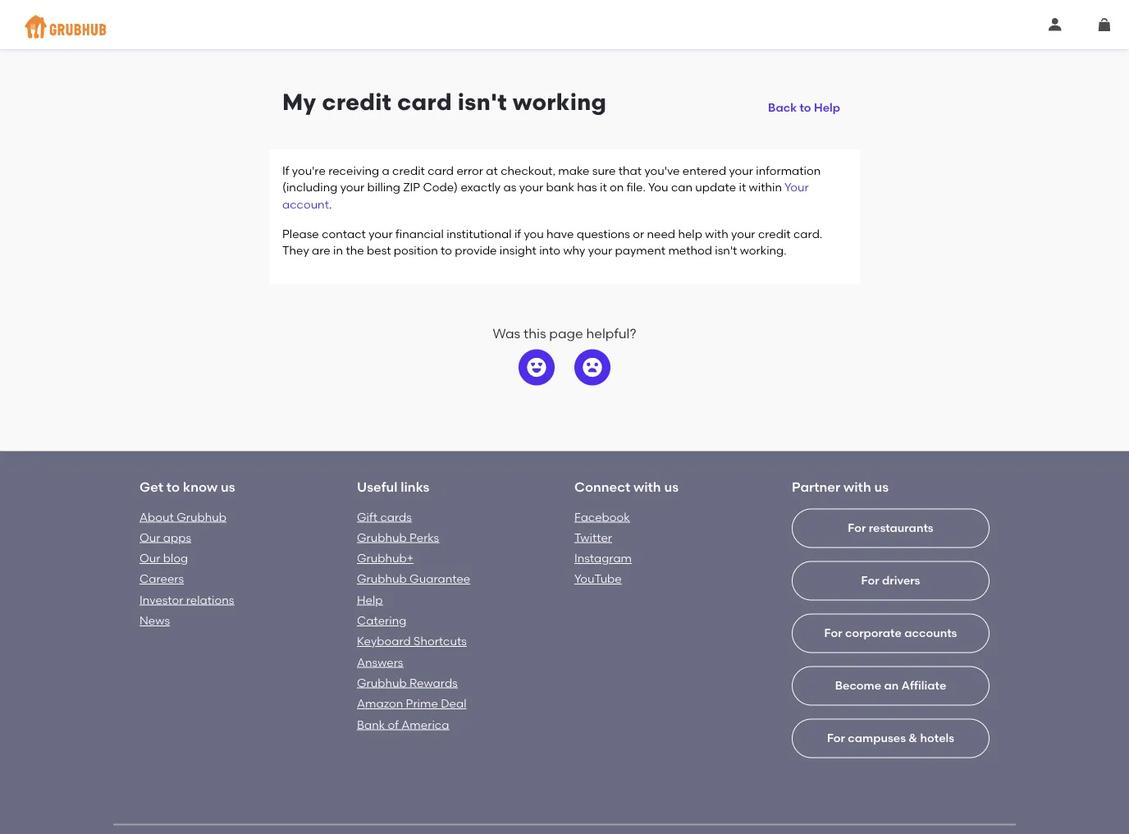 Task type: vqa. For each thing, say whether or not it's contained in the screenshot.
first the us from right
yes



Task type: locate. For each thing, give the bounding box(es) containing it.
or
[[633, 227, 645, 241]]

about
[[140, 510, 174, 524]]

your down the questions
[[588, 243, 613, 257]]

2 us from the left
[[665, 479, 679, 495]]

with
[[705, 227, 729, 241], [634, 479, 661, 495], [844, 479, 872, 495]]

for drivers
[[862, 574, 921, 587]]

this page was helpful image
[[527, 358, 547, 377]]

accounts
[[905, 626, 958, 640]]

become
[[835, 679, 882, 693]]

contact
[[322, 227, 366, 241]]

credit up zip
[[393, 164, 425, 178]]

for left "corporate"
[[825, 626, 843, 640]]

to left provide
[[441, 243, 452, 257]]

your account
[[282, 180, 809, 211]]

best
[[367, 243, 391, 257]]

to for get to know us
[[167, 479, 180, 495]]

for campuses & hotels
[[827, 731, 955, 745]]

useful links
[[357, 479, 430, 495]]

for inside "link"
[[848, 521, 866, 535]]

campuses
[[848, 731, 906, 745]]

hotels
[[921, 731, 955, 745]]

you've
[[645, 164, 680, 178]]

1 horizontal spatial to
[[441, 243, 452, 257]]

with for partner with us
[[844, 479, 872, 495]]

help
[[814, 100, 841, 114], [357, 593, 383, 607]]

that
[[619, 164, 642, 178]]

useful
[[357, 479, 398, 495]]

2 horizontal spatial credit
[[758, 227, 791, 241]]

1 vertical spatial help
[[357, 593, 383, 607]]

to inside please contact your financial institutional if you have questions or need help with your credit card. they are in the best position to provide insight into why your payment method isn't working.
[[441, 243, 452, 257]]

they
[[282, 243, 309, 257]]

on
[[610, 180, 624, 194]]

our
[[140, 530, 160, 544], [140, 551, 160, 565]]

to right 'get'
[[167, 479, 180, 495]]

1 vertical spatial our
[[140, 551, 160, 565]]

0 vertical spatial our
[[140, 530, 160, 544]]

1 our from the top
[[140, 530, 160, 544]]

it left "on"
[[600, 180, 607, 194]]

was
[[493, 326, 521, 342]]

0 horizontal spatial credit
[[322, 88, 392, 116]]

credit right my
[[322, 88, 392, 116]]

partner with us
[[792, 479, 889, 495]]

small image
[[1098, 18, 1112, 31]]

for left campuses on the bottom right of the page
[[827, 731, 846, 745]]

1 vertical spatial isn't
[[715, 243, 738, 257]]

answers link
[[357, 655, 403, 669]]

working
[[513, 88, 607, 116]]

get to know us
[[140, 479, 235, 495]]

isn't inside please contact your financial institutional if you have questions or need help with your credit card. they are in the best position to provide insight into why your payment method isn't working.
[[715, 243, 738, 257]]

0 horizontal spatial with
[[634, 479, 661, 495]]

our                                     blog link
[[140, 551, 188, 565]]

2 vertical spatial credit
[[758, 227, 791, 241]]

grubhub+ link
[[357, 551, 414, 565]]

facebook link
[[575, 510, 630, 524]]

gift cards grubhub perks grubhub+ grubhub guarantee help catering keyboard shortcuts answers grubhub rewards amazon prime deal bank of america
[[357, 510, 471, 731]]

facebook
[[575, 510, 630, 524]]

0 horizontal spatial help
[[357, 593, 383, 607]]

america
[[402, 717, 449, 731]]

card
[[398, 88, 452, 116], [428, 164, 454, 178]]

1 vertical spatial credit
[[393, 164, 425, 178]]

1 vertical spatial to
[[441, 243, 452, 257]]

credit inside if you're receiving a credit card error at checkout, make sure that you've entered your information (including your billing zip code) exactly as your bank has it on file. you can update it within
[[393, 164, 425, 178]]

1 us from the left
[[221, 479, 235, 495]]

are
[[312, 243, 331, 257]]

account
[[282, 197, 329, 211]]

for for for corporate accounts
[[825, 626, 843, 640]]

about grubhub link
[[140, 510, 226, 524]]

careers
[[140, 572, 184, 586]]

help right back
[[814, 100, 841, 114]]

2 it from the left
[[739, 180, 746, 194]]

sure
[[593, 164, 616, 178]]

restaurants
[[869, 521, 934, 535]]

get
[[140, 479, 163, 495]]

for left restaurants
[[848, 521, 866, 535]]

1 horizontal spatial isn't
[[715, 243, 738, 257]]

isn't
[[458, 88, 507, 116], [715, 243, 738, 257]]

grubhub inside about grubhub our apps our                                     blog careers investor                                     relations news
[[177, 510, 226, 524]]

has
[[577, 180, 597, 194]]

2 horizontal spatial to
[[800, 100, 812, 114]]

your down receiving
[[340, 180, 365, 194]]

grubhub down answers link
[[357, 676, 407, 690]]

bank
[[546, 180, 575, 194]]

apps
[[163, 530, 191, 544]]

grubhub rewards link
[[357, 676, 458, 690]]

was this page helpful?
[[493, 326, 637, 342]]

0 horizontal spatial us
[[221, 479, 235, 495]]

1 horizontal spatial credit
[[393, 164, 425, 178]]

amazon
[[357, 697, 403, 710]]

0 vertical spatial to
[[800, 100, 812, 114]]

for restaurants
[[848, 521, 934, 535]]

gift
[[357, 510, 378, 524]]

credit
[[322, 88, 392, 116], [393, 164, 425, 178], [758, 227, 791, 241]]

a
[[382, 164, 390, 178]]

partner
[[792, 479, 841, 495]]

entered
[[683, 164, 727, 178]]

us up for restaurants
[[875, 479, 889, 495]]

grubhub
[[177, 510, 226, 524], [357, 530, 407, 544], [357, 572, 407, 586], [357, 676, 407, 690]]

0 horizontal spatial it
[[600, 180, 607, 194]]

2 horizontal spatial us
[[875, 479, 889, 495]]

0 horizontal spatial isn't
[[458, 88, 507, 116]]

1 horizontal spatial help
[[814, 100, 841, 114]]

keyboard
[[357, 634, 411, 648]]

answers
[[357, 655, 403, 669]]

grubhub down grubhub+ link
[[357, 572, 407, 586]]

for left drivers
[[862, 574, 880, 587]]

you're
[[292, 164, 326, 178]]

0 horizontal spatial to
[[167, 479, 180, 495]]

for corporate accounts link
[[792, 613, 990, 809]]

with right the help
[[705, 227, 729, 241]]

investor                                     relations link
[[140, 593, 234, 607]]

update
[[696, 180, 736, 194]]

2 vertical spatial to
[[167, 479, 180, 495]]

prime
[[406, 697, 438, 710]]

with inside please contact your financial institutional if you have questions or need help with your credit card. they are in the best position to provide insight into why your payment method isn't working.
[[705, 227, 729, 241]]

0 vertical spatial card
[[398, 88, 452, 116]]

relations
[[186, 593, 234, 607]]

institutional
[[447, 227, 512, 241]]

grubhub+
[[357, 551, 414, 565]]

to right back
[[800, 100, 812, 114]]

our up 'careers'
[[140, 551, 160, 565]]

gift cards link
[[357, 510, 412, 524]]

isn't right method
[[715, 243, 738, 257]]

youtube link
[[575, 572, 622, 586]]

careers link
[[140, 572, 184, 586]]

for campuses & hotels link
[[792, 719, 990, 834]]

with right partner
[[844, 479, 872, 495]]

card inside if you're receiving a credit card error at checkout, make sure that you've entered your information (including your billing zip code) exactly as your bank has it on file. you can update it within
[[428, 164, 454, 178]]

it left the within
[[739, 180, 746, 194]]

amazon prime deal link
[[357, 697, 467, 710]]

1 horizontal spatial it
[[739, 180, 746, 194]]

1 horizontal spatial us
[[665, 479, 679, 495]]

1 horizontal spatial with
[[705, 227, 729, 241]]

grubhub down gift cards link
[[357, 530, 407, 544]]

with right connect
[[634, 479, 661, 495]]

of
[[388, 717, 399, 731]]

links
[[401, 479, 430, 495]]

3 us from the left
[[875, 479, 889, 495]]

keyboard shortcuts link
[[357, 634, 467, 648]]

grubhub down know
[[177, 510, 226, 524]]

become an affiliate link
[[792, 666, 990, 834]]

2 horizontal spatial with
[[844, 479, 872, 495]]

our down about
[[140, 530, 160, 544]]

us right connect
[[665, 479, 679, 495]]

0 vertical spatial isn't
[[458, 88, 507, 116]]

deal
[[441, 697, 467, 710]]

help inside gift cards grubhub perks grubhub+ grubhub guarantee help catering keyboard shortcuts answers grubhub rewards amazon prime deal bank of america
[[357, 593, 383, 607]]

my credit card isn't working
[[282, 88, 607, 116]]

connect
[[575, 479, 631, 495]]

help up the catering
[[357, 593, 383, 607]]

for for for restaurants
[[848, 521, 866, 535]]

(including
[[282, 180, 338, 194]]

0 vertical spatial credit
[[322, 88, 392, 116]]

us right know
[[221, 479, 235, 495]]

isn't up at
[[458, 88, 507, 116]]

credit up working.
[[758, 227, 791, 241]]

1 vertical spatial card
[[428, 164, 454, 178]]



Task type: describe. For each thing, give the bounding box(es) containing it.
exactly
[[461, 180, 501, 194]]

grubhub logo image
[[25, 10, 107, 43]]

position
[[394, 243, 438, 257]]

catering link
[[357, 613, 407, 627]]

receiving
[[328, 164, 379, 178]]

know
[[183, 479, 218, 495]]

for corporate accounts
[[825, 626, 958, 640]]

within
[[749, 180, 782, 194]]

this
[[524, 326, 546, 342]]

you
[[649, 180, 669, 194]]

help link
[[357, 593, 383, 607]]

0 vertical spatial help
[[814, 100, 841, 114]]

twitter link
[[575, 530, 612, 544]]

for restaurants link
[[792, 508, 990, 704]]

your down checkout,
[[519, 180, 544, 194]]

helpful?
[[587, 326, 637, 342]]

make
[[559, 164, 590, 178]]

catering
[[357, 613, 407, 627]]

the
[[346, 243, 364, 257]]

card.
[[794, 227, 823, 241]]

information
[[756, 164, 821, 178]]

cards
[[380, 510, 412, 524]]

code)
[[423, 180, 458, 194]]

to for back to help
[[800, 100, 812, 114]]

perks
[[410, 530, 439, 544]]

if
[[282, 164, 289, 178]]

news
[[140, 613, 170, 627]]

an
[[885, 679, 899, 693]]

grubhub guarantee link
[[357, 572, 471, 586]]

for for for drivers
[[862, 574, 880, 587]]

blog
[[163, 551, 188, 565]]

in
[[333, 243, 343, 257]]

working.
[[740, 243, 787, 257]]

back to help link
[[762, 88, 847, 117]]

at
[[486, 164, 498, 178]]

credit inside please contact your financial institutional if you have questions or need help with your credit card. they are in the best position to provide insight into why your payment method isn't working.
[[758, 227, 791, 241]]

my
[[282, 88, 316, 116]]

1 it from the left
[[600, 180, 607, 194]]

our apps link
[[140, 530, 191, 544]]

your up working.
[[731, 227, 756, 241]]

please
[[282, 227, 319, 241]]

page
[[549, 326, 583, 342]]

you
[[524, 227, 544, 241]]

why
[[563, 243, 586, 257]]

into
[[539, 243, 561, 257]]

zip
[[403, 180, 420, 194]]

with for connect with us
[[634, 479, 661, 495]]

as
[[504, 180, 517, 194]]

for drivers link
[[792, 561, 990, 756]]

need
[[647, 227, 676, 241]]

error
[[457, 164, 484, 178]]

youtube
[[575, 572, 622, 586]]

if
[[515, 227, 521, 241]]

if you're receiving a credit card error at checkout, make sure that you've entered your information (including your billing zip code) exactly as your bank has it on file. you can update it within
[[282, 164, 821, 194]]

can
[[671, 180, 693, 194]]

facebook twitter instagram youtube
[[575, 510, 632, 586]]

2 our from the top
[[140, 551, 160, 565]]

your up best
[[369, 227, 393, 241]]

have
[[547, 227, 574, 241]]

&
[[909, 731, 918, 745]]

method
[[669, 243, 713, 257]]

file.
[[627, 180, 646, 194]]

drivers
[[882, 574, 921, 587]]

about grubhub our apps our                                     blog careers investor                                     relations news
[[140, 510, 234, 627]]

your up the within
[[729, 164, 754, 178]]

guarantee
[[410, 572, 471, 586]]

small image
[[1049, 18, 1062, 31]]

your account link
[[282, 180, 809, 211]]

us for connect with us
[[665, 479, 679, 495]]

this page was not helpful image
[[583, 358, 603, 377]]

help
[[678, 227, 703, 241]]

.
[[329, 197, 332, 211]]

corporate
[[846, 626, 902, 640]]

instagram link
[[575, 551, 632, 565]]

for for for campuses & hotels
[[827, 731, 846, 745]]

back
[[768, 100, 797, 114]]

investor
[[140, 593, 183, 607]]

checkout,
[[501, 164, 556, 178]]

become an affiliate
[[835, 679, 947, 693]]

us for partner with us
[[875, 479, 889, 495]]

billing
[[367, 180, 401, 194]]

connect with us
[[575, 479, 679, 495]]

financial
[[396, 227, 444, 241]]

news link
[[140, 613, 170, 627]]



